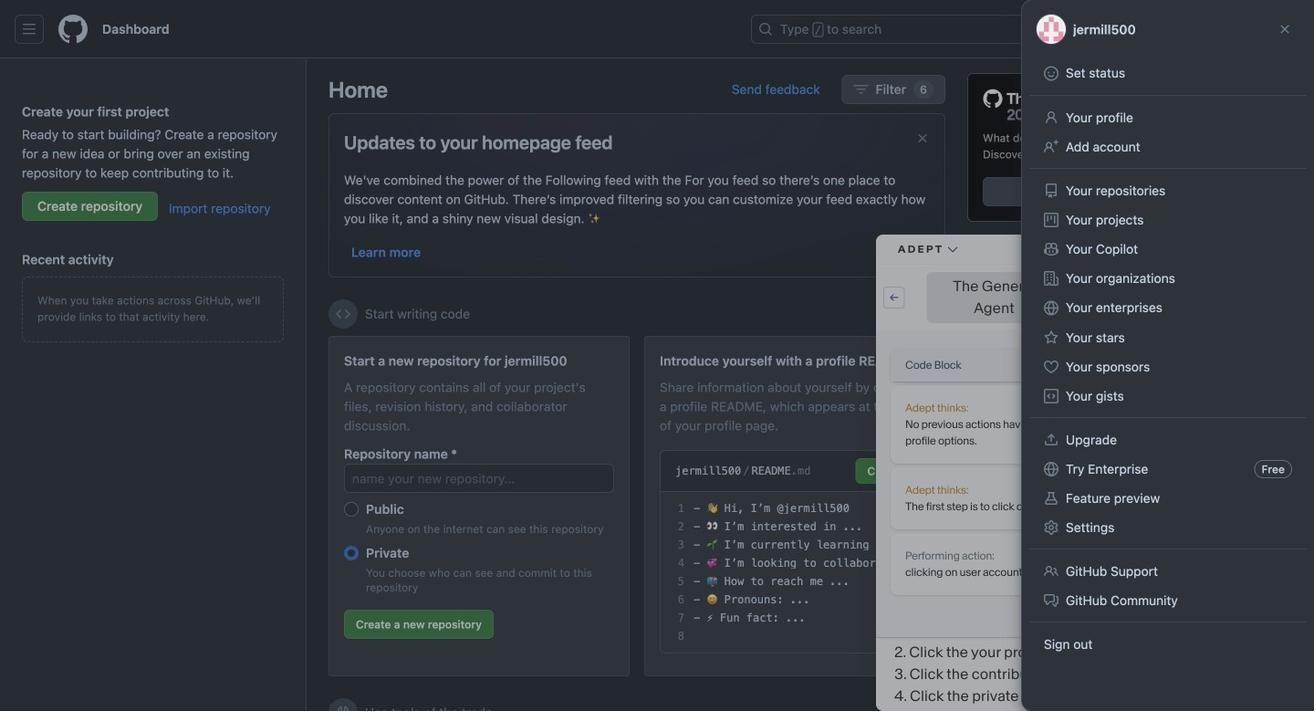 Task type: vqa. For each thing, say whether or not it's contained in the screenshot.
dot fill icon
yes



Task type: locate. For each thing, give the bounding box(es) containing it.
account element
[[0, 58, 307, 711]]

triangle down image
[[1127, 22, 1142, 37]]

1 vertical spatial dot fill image
[[980, 487, 994, 501]]

explore element
[[968, 73, 1293, 711]]

1 dot fill image from the top
[[980, 289, 994, 304]]

homepage image
[[58, 15, 88, 44]]

plus image
[[1105, 22, 1120, 37]]

2 dot fill image from the top
[[980, 487, 994, 501]]

dot fill image
[[980, 289, 994, 304], [980, 487, 994, 501]]

0 vertical spatial dot fill image
[[980, 289, 994, 304]]



Task type: describe. For each thing, give the bounding box(es) containing it.
dot fill image
[[980, 421, 994, 436]]

command palette image
[[1049, 22, 1063, 37]]

explore repositories navigation
[[968, 598, 1293, 711]]



